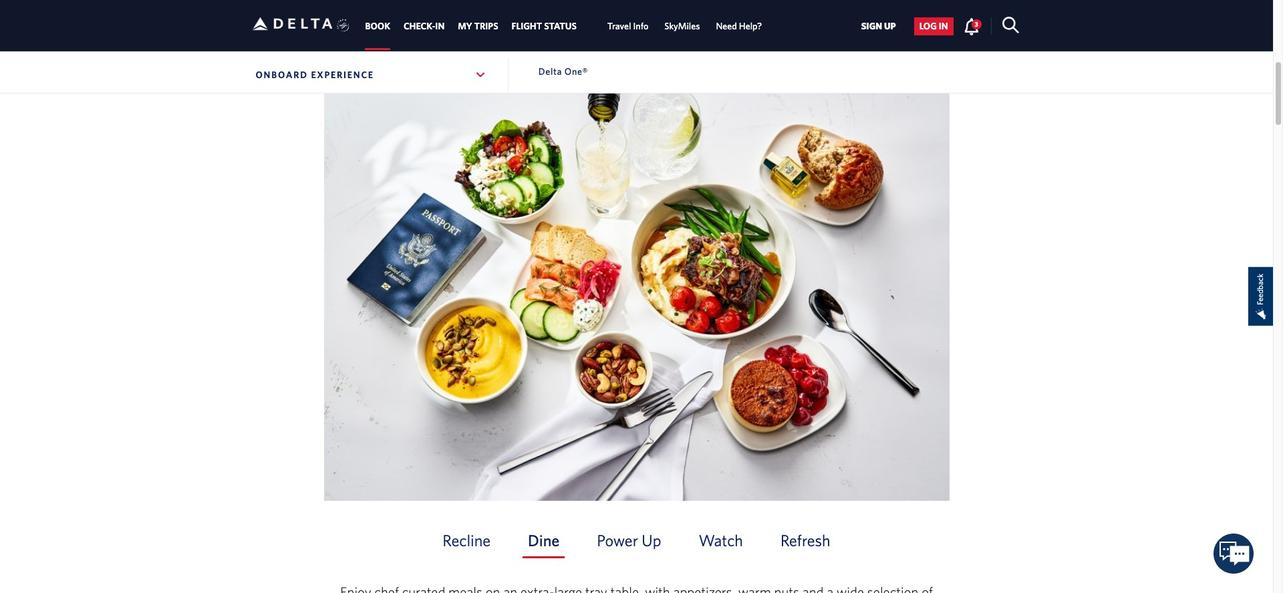Task type: locate. For each thing, give the bounding box(es) containing it.
watch tab
[[693, 529, 748, 558]]

power up
[[597, 531, 661, 550]]

in
[[939, 21, 948, 32]]

0 horizontal spatial up
[[642, 531, 661, 550]]

info
[[633, 21, 648, 32]]

book
[[365, 21, 390, 32]]

power up tab
[[592, 529, 667, 558]]

recline tab
[[437, 529, 496, 558]]

onboard experience
[[256, 70, 374, 80]]

status
[[544, 21, 577, 32]]

experience
[[311, 70, 374, 80]]

1 horizontal spatial up
[[884, 21, 896, 32]]

up inside tab
[[642, 531, 661, 550]]

up right sign on the top of page
[[884, 21, 896, 32]]

up right the power
[[642, 531, 661, 550]]

log
[[919, 21, 937, 32]]

delta one®
[[539, 66, 588, 77]]

help?
[[739, 21, 762, 32]]

flight
[[512, 21, 542, 32]]

1 vertical spatial up
[[642, 531, 661, 550]]

0 vertical spatial tab list
[[359, 0, 770, 50]]

up
[[884, 21, 896, 32], [642, 531, 661, 550]]

3 link
[[963, 17, 982, 35]]

skymiles
[[664, 21, 700, 32]]

tab list
[[359, 0, 770, 50], [329, 516, 944, 572]]

0 vertical spatial up
[[884, 21, 896, 32]]

check-
[[404, 21, 435, 32]]

flight status link
[[512, 14, 577, 38]]

delta
[[539, 66, 562, 77]]

need help? link
[[716, 14, 762, 38]]

my
[[458, 21, 472, 32]]

delta air lines image
[[252, 3, 332, 45]]

up for power up
[[642, 531, 661, 550]]

refresh tab
[[775, 529, 836, 558]]

in
[[435, 21, 445, 32]]

1 vertical spatial tab list
[[329, 516, 944, 572]]

need help?
[[716, 21, 762, 32]]

one®
[[565, 66, 588, 77]]

book link
[[365, 14, 390, 38]]

skymiles link
[[664, 14, 700, 38]]

power
[[597, 531, 638, 550]]

watch
[[699, 531, 743, 550]]

dine tab
[[523, 529, 565, 558]]

check-in link
[[404, 14, 445, 38]]



Task type: vqa. For each thing, say whether or not it's contained in the screenshot.
checkbox
no



Task type: describe. For each thing, give the bounding box(es) containing it.
up for sign up
[[884, 21, 896, 32]]

skyteam image
[[337, 5, 350, 46]]

dine tab panel
[[252, 84, 1021, 593]]

log in button
[[914, 17, 953, 35]]

recline
[[443, 531, 491, 550]]

refresh
[[781, 531, 830, 550]]

sign up
[[861, 21, 896, 32]]

travel info link
[[607, 14, 648, 38]]

tab list containing book
[[359, 0, 770, 50]]

tab list containing recline
[[329, 516, 944, 572]]

message us image
[[1214, 534, 1254, 574]]

travel info
[[607, 21, 648, 32]]

onboard
[[256, 70, 308, 80]]

3
[[975, 20, 978, 28]]

sign up link
[[856, 17, 901, 35]]

sign
[[861, 21, 882, 32]]

trips
[[474, 21, 498, 32]]

need
[[716, 21, 737, 32]]

travel
[[607, 21, 631, 32]]

log in
[[919, 21, 948, 32]]

onboard experience button
[[252, 58, 490, 92]]

my trips
[[458, 21, 498, 32]]

flight status
[[512, 21, 577, 32]]

check-in
[[404, 21, 445, 32]]

dine
[[528, 531, 560, 550]]

my trips link
[[458, 14, 498, 38]]



